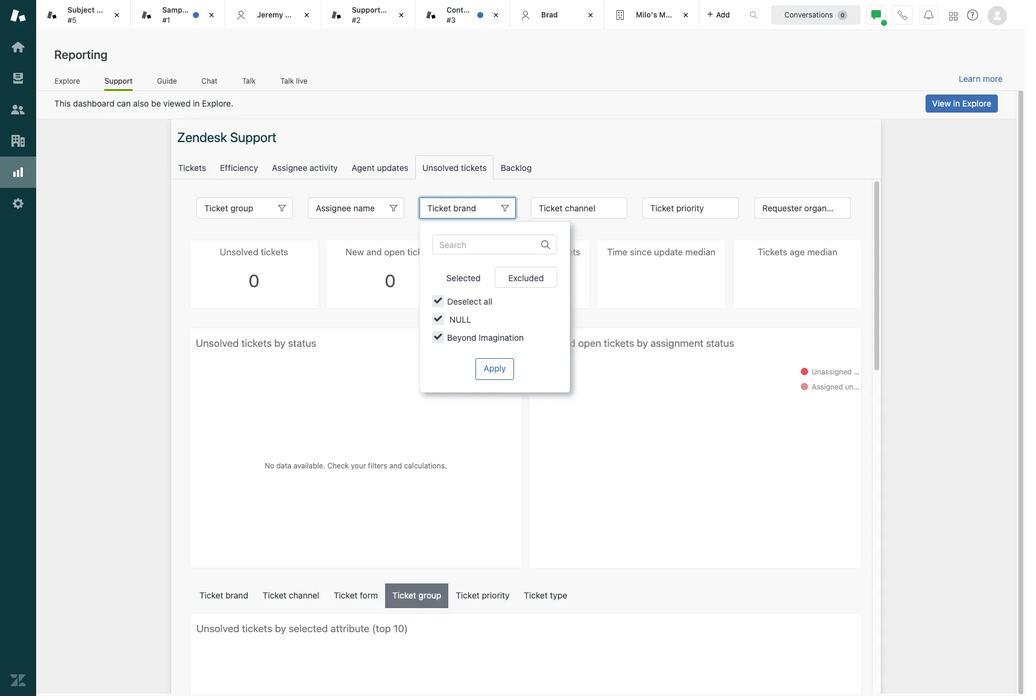 Task type: vqa. For each thing, say whether or not it's contained in the screenshot.
2nd Talk from the left
yes



Task type: describe. For each thing, give the bounding box(es) containing it.
guide link
[[157, 76, 177, 89]]

talk live link
[[280, 76, 308, 89]]

talk for talk
[[242, 76, 256, 85]]

more
[[983, 74, 1003, 84]]

views image
[[10, 71, 26, 86]]

outreach
[[382, 5, 415, 15]]

4 close image from the left
[[680, 9, 692, 21]]

guide
[[157, 76, 177, 85]]

subject line #5
[[68, 5, 111, 24]]

jeremy miller tab
[[226, 0, 320, 30]]

#2
[[352, 15, 361, 24]]

can
[[117, 98, 131, 109]]

brad
[[541, 10, 558, 19]]

brad tab
[[510, 0, 605, 30]]

this dashboard can also be viewed in explore.
[[54, 98, 233, 109]]

explore inside button
[[963, 98, 992, 109]]

in inside button
[[953, 98, 960, 109]]

zendesk image
[[10, 673, 26, 689]]

be
[[151, 98, 161, 109]]

4 tab from the left
[[605, 0, 700, 30]]

view in explore button
[[926, 95, 998, 113]]

support link
[[105, 76, 133, 91]]

reporting
[[54, 48, 108, 61]]

get help image
[[968, 10, 978, 20]]

notifications image
[[924, 10, 934, 20]]

view
[[932, 98, 951, 109]]

reporting image
[[10, 165, 26, 180]]

customers image
[[10, 102, 26, 118]]

dashboard
[[73, 98, 115, 109]]

tab containing contact
[[415, 0, 510, 30]]

contact
[[447, 5, 475, 15]]

close image inside #1 'tab'
[[206, 9, 218, 21]]

#3
[[447, 15, 456, 24]]

1 close image from the left
[[111, 9, 123, 21]]

tabs tab list
[[36, 0, 737, 30]]

get started image
[[10, 39, 26, 55]]

#1 tab
[[131, 0, 226, 30]]

contact #3
[[447, 5, 475, 24]]



Task type: locate. For each thing, give the bounding box(es) containing it.
talk right chat
[[242, 76, 256, 85]]

subject
[[68, 5, 95, 15]]

3 close image from the left
[[490, 9, 502, 21]]

0 horizontal spatial explore
[[55, 76, 80, 85]]

3 tab from the left
[[415, 0, 510, 30]]

support up can
[[105, 76, 133, 85]]

1 horizontal spatial explore
[[963, 98, 992, 109]]

conversations button
[[772, 5, 861, 24]]

close image for jeremy miller
[[301, 9, 313, 21]]

live
[[296, 76, 308, 85]]

learn
[[959, 74, 981, 84]]

organizations image
[[10, 133, 26, 149]]

view in explore
[[932, 98, 992, 109]]

chat
[[202, 76, 218, 85]]

close image right jeremy
[[301, 9, 313, 21]]

1 close image from the left
[[301, 9, 313, 21]]

this
[[54, 98, 71, 109]]

2 in from the left
[[953, 98, 960, 109]]

viewed
[[163, 98, 191, 109]]

zendesk products image
[[949, 12, 958, 20]]

tab
[[36, 0, 131, 30], [320, 0, 415, 30], [415, 0, 510, 30], [605, 0, 700, 30]]

tab containing subject line
[[36, 0, 131, 30]]

close image inside tab
[[395, 9, 407, 21]]

support inside 'support outreach #2'
[[352, 5, 381, 15]]

admin image
[[10, 196, 26, 212]]

chat link
[[201, 76, 218, 89]]

explore link
[[54, 76, 80, 89]]

1 in from the left
[[193, 98, 200, 109]]

close image for brad
[[585, 9, 597, 21]]

0 horizontal spatial talk
[[242, 76, 256, 85]]

1 horizontal spatial talk
[[280, 76, 294, 85]]

2 close image from the left
[[206, 9, 218, 21]]

1 horizontal spatial close image
[[395, 9, 407, 21]]

1 vertical spatial support
[[105, 76, 133, 85]]

close image right #1
[[206, 9, 218, 21]]

support for support outreach #2
[[352, 5, 381, 15]]

1 horizontal spatial in
[[953, 98, 960, 109]]

explore
[[55, 76, 80, 85], [963, 98, 992, 109]]

1 tab from the left
[[36, 0, 131, 30]]

close image right brad
[[585, 9, 597, 21]]

talk for talk live
[[280, 76, 294, 85]]

explore up this
[[55, 76, 80, 85]]

explore.
[[202, 98, 233, 109]]

learn more link
[[959, 74, 1003, 84]]

talk live
[[280, 76, 308, 85]]

in right viewed
[[193, 98, 200, 109]]

support outreach #2
[[352, 5, 415, 24]]

0 horizontal spatial close image
[[301, 9, 313, 21]]

close image inside jeremy miller tab
[[301, 9, 313, 21]]

jeremy miller
[[257, 10, 305, 19]]

add
[[716, 10, 730, 19]]

learn more
[[959, 74, 1003, 84]]

in
[[193, 98, 200, 109], [953, 98, 960, 109]]

conversations
[[785, 10, 833, 19]]

talk left live
[[280, 76, 294, 85]]

talk link
[[242, 76, 256, 89]]

support up #2
[[352, 5, 381, 15]]

close image
[[111, 9, 123, 21], [206, 9, 218, 21], [490, 9, 502, 21], [680, 9, 692, 21]]

2 talk from the left
[[280, 76, 294, 85]]

button displays agent's chat status as online. image
[[872, 10, 881, 20]]

0 horizontal spatial in
[[193, 98, 200, 109]]

#1
[[162, 15, 170, 24]]

2 close image from the left
[[395, 9, 407, 21]]

add button
[[700, 0, 737, 30]]

talk
[[242, 76, 256, 85], [280, 76, 294, 85]]

2 tab from the left
[[320, 0, 415, 30]]

3 close image from the left
[[585, 9, 597, 21]]

0 vertical spatial explore
[[55, 76, 80, 85]]

support
[[352, 5, 381, 15], [105, 76, 133, 85]]

#5
[[68, 15, 77, 24]]

explore down learn more link
[[963, 98, 992, 109]]

close image right contact #3
[[490, 9, 502, 21]]

1 vertical spatial explore
[[963, 98, 992, 109]]

main element
[[0, 0, 36, 697]]

close image right subject
[[111, 9, 123, 21]]

in right view at the right top of the page
[[953, 98, 960, 109]]

also
[[133, 98, 149, 109]]

miller
[[285, 10, 305, 19]]

1 horizontal spatial support
[[352, 5, 381, 15]]

close image right #2
[[395, 9, 407, 21]]

close image left add popup button at the top right of page
[[680, 9, 692, 21]]

support for support
[[105, 76, 133, 85]]

tab containing support outreach
[[320, 0, 415, 30]]

2 horizontal spatial close image
[[585, 9, 597, 21]]

jeremy
[[257, 10, 283, 19]]

close image
[[301, 9, 313, 21], [395, 9, 407, 21], [585, 9, 597, 21]]

0 horizontal spatial support
[[105, 76, 133, 85]]

1 talk from the left
[[242, 76, 256, 85]]

0 vertical spatial support
[[352, 5, 381, 15]]

zendesk support image
[[10, 8, 26, 24]]

close image inside brad 'tab'
[[585, 9, 597, 21]]

line
[[97, 5, 111, 15]]



